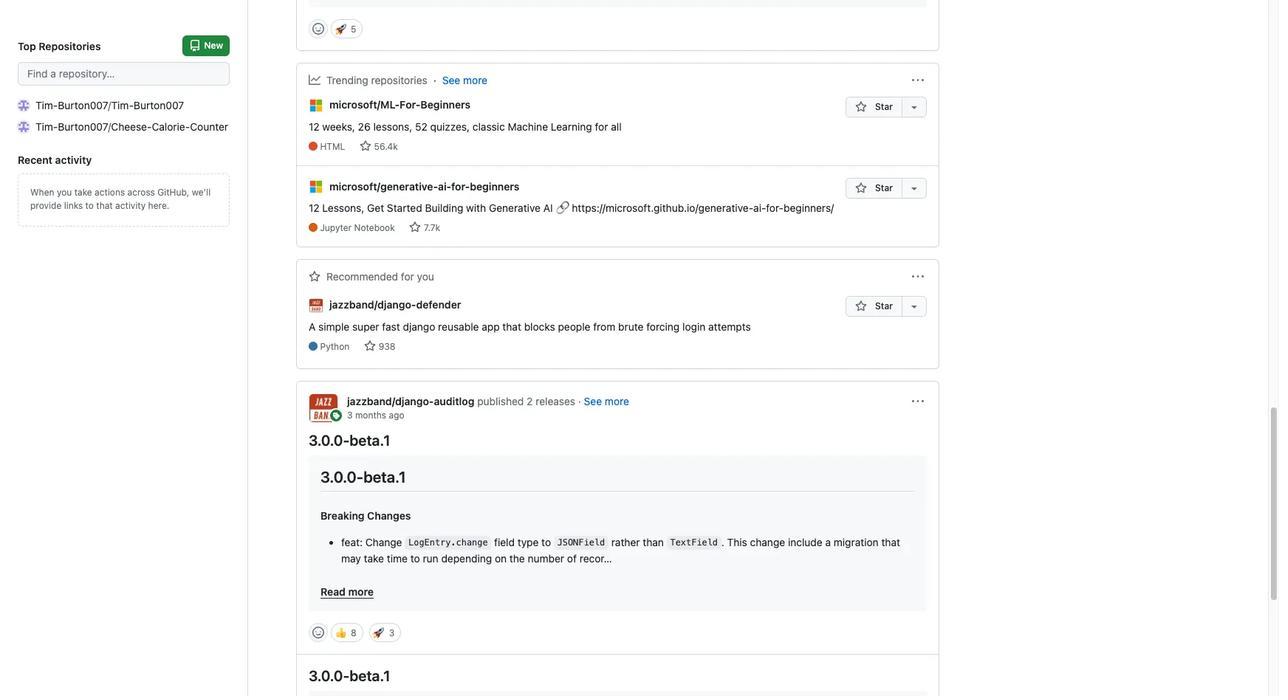Task type: describe. For each thing, give the bounding box(es) containing it.
0 horizontal spatial for
[[401, 271, 414, 283]]

number
[[528, 552, 565, 565]]

new link
[[183, 35, 230, 56]]

2
[[527, 395, 533, 408]]

1 star button from the top
[[846, 97, 902, 117]]

attempts
[[709, 320, 751, 333]]

links
[[64, 200, 83, 211]]

star image for 12 lessons, get started building with generative ai 🔗 https://microsoft.github.io/generative-ai-for-beginners/
[[409, 222, 421, 234]]

56.4k link
[[359, 140, 398, 152]]

beginners
[[470, 180, 520, 193]]

jazzband/django- for defender
[[330, 298, 416, 311]]

that inside . this change include a migration that may take time to run depending on the number of recor…
[[882, 536, 901, 549]]

https://microsoft.github.io/generative-
[[572, 202, 754, 215]]

feat: change logentry.change field type to jsonfield rather than textfield
[[341, 536, 718, 549]]

when you take actions across github, we'll provide links to that activity here.
[[30, 187, 211, 211]]

may
[[341, 552, 361, 565]]

1 horizontal spatial see
[[584, 395, 602, 408]]

tim burton007 image
[[18, 99, 30, 111]]

repo details element for generative
[[309, 222, 834, 235]]

1 vertical spatial 3.0.0-beta.1
[[321, 468, 406, 486]]

ai
[[544, 202, 553, 215]]

type
[[518, 536, 539, 549]]

@microsoft profile image
[[309, 98, 324, 113]]

than
[[643, 536, 664, 549]]

@microsoft profile image
[[309, 180, 324, 195]]

1 vertical spatial for-
[[766, 202, 784, 215]]

938 link
[[364, 340, 396, 352]]

repo rec icon image
[[309, 271, 321, 283]]

microsoft/ml-for-beginners link
[[330, 97, 471, 113]]

3 months ago
[[347, 410, 405, 421]]

0 vertical spatial see more link
[[442, 72, 488, 88]]

feed tag image
[[330, 410, 342, 422]]

across
[[128, 187, 155, 198]]

3.0.0-beta.1 for second the 3.0.0-beta.1 link
[[309, 668, 391, 685]]

change
[[750, 536, 785, 549]]

beginners
[[421, 99, 471, 111]]

1 vertical spatial that
[[503, 320, 522, 333]]

microsoft/ml-for-beginners
[[330, 99, 471, 111]]

5
[[351, 23, 356, 35]]

repositories
[[39, 40, 101, 52]]

here.
[[148, 200, 169, 211]]

3.0.0- inside card preview element
[[321, 468, 364, 486]]

time
[[387, 552, 408, 565]]

recor…
[[580, 552, 612, 565]]

@jazzband profile image
[[309, 298, 324, 313]]

fast
[[382, 320, 400, 333]]

take inside . this change include a migration that may take time to run depending on the number of recor…
[[364, 552, 384, 565]]

when
[[30, 187, 54, 198]]

jupyter
[[320, 223, 352, 234]]

3.0.0- for second the 3.0.0-beta.1 link
[[309, 668, 350, 685]]

for-
[[400, 99, 421, 111]]

card preview element containing 3.0.0-beta.1
[[309, 456, 927, 611]]

1 vertical spatial star image
[[359, 140, 371, 152]]

add this repository to a list image for 12 weeks, 26 lessons, 52 quizzes, classic machine learning for all
[[909, 101, 921, 113]]

jazzband/django- for auditlog
[[347, 395, 434, 408]]

migration
[[834, 536, 879, 549]]

weeks,
[[322, 120, 355, 133]]

building
[[425, 202, 464, 215]]

1 add or remove reactions element from the top
[[309, 19, 328, 38]]

burton007 for cheese-
[[58, 120, 108, 133]]

trending repositories · see more
[[327, 74, 488, 86]]

read more
[[321, 586, 374, 598]]

beta.1 for first the 3.0.0-beta.1 link from the top
[[350, 432, 391, 449]]

all
[[611, 120, 622, 133]]

a
[[826, 536, 831, 549]]

26
[[358, 120, 371, 133]]

1 vertical spatial to
[[542, 536, 551, 549]]

1 horizontal spatial see more link
[[584, 395, 629, 408]]

add this repository to a list image
[[909, 301, 921, 313]]

tim-burton007 / tim-burton007
[[35, 99, 184, 112]]

microsoft/generative-
[[330, 180, 438, 193]]

notebook
[[354, 223, 395, 234]]

1 star from the top
[[873, 101, 893, 112]]

938
[[379, 341, 396, 352]]

/ for tim-
[[108, 99, 111, 112]]

depending
[[441, 552, 492, 565]]

run
[[423, 552, 439, 565]]

trending
[[327, 74, 368, 86]]

started
[[387, 202, 422, 215]]

add or remove reactions image
[[313, 627, 324, 639]]

with
[[466, 202, 486, 215]]

7.7k link
[[409, 222, 440, 234]]

classic
[[473, 120, 505, 133]]

🚀 for beta.1
[[373, 625, 384, 640]]

generative
[[489, 202, 541, 215]]

from
[[593, 320, 616, 333]]

3 inside the 🚀 3
[[389, 628, 395, 639]]

activity inside when you take actions across github, we'll provide links to that activity here.
[[115, 200, 146, 211]]

3.0.0- for first the 3.0.0-beta.1 link from the top
[[309, 432, 350, 449]]

.
[[722, 536, 725, 549]]

1 vertical spatial more
[[605, 395, 629, 408]]

you inside when you take actions across github, we'll provide links to that activity here.
[[57, 187, 72, 198]]

1 vertical spatial beta.1
[[364, 468, 406, 486]]

logentry.change
[[409, 538, 488, 549]]

recent
[[18, 154, 53, 166]]

a
[[309, 320, 316, 333]]

forcing
[[647, 320, 680, 333]]

. this change include a migration that may take time to run depending on the number of recor…
[[341, 536, 901, 565]]

super
[[352, 320, 379, 333]]

👍
[[335, 625, 346, 640]]

cheese calorie counter image
[[18, 121, 30, 133]]

auditlog
[[434, 395, 475, 408]]

lessons,
[[373, 120, 412, 133]]

12 for 12 lessons, get started building with generative ai 🔗 https://microsoft.github.io/generative-ai-for-beginners/
[[309, 202, 320, 215]]

1 horizontal spatial for
[[595, 120, 608, 133]]

breaking changes
[[321, 510, 411, 522]]

read
[[321, 586, 346, 598]]

0 horizontal spatial see
[[442, 74, 460, 86]]

0 horizontal spatial ·
[[434, 74, 436, 86]]

new
[[204, 40, 223, 51]]

0 vertical spatial more
[[463, 74, 488, 86]]

Top Repositories search field
[[18, 62, 230, 86]]

0 horizontal spatial more
[[348, 586, 374, 598]]

published
[[477, 395, 524, 408]]

to inside when you take actions across github, we'll provide links to that activity here.
[[85, 200, 94, 211]]



Task type: vqa. For each thing, say whether or not it's contained in the screenshot.
ai-
yes



Task type: locate. For each thing, give the bounding box(es) containing it.
1 3.0.0-beta.1 link from the top
[[309, 432, 391, 449]]

star button for forcing
[[846, 297, 902, 317]]

tim-
[[35, 99, 58, 112], [111, 99, 134, 112], [35, 120, 58, 133]]

calorie-
[[152, 120, 190, 133]]

add or remove reactions image
[[313, 23, 324, 35]]

1 card preview element from the top
[[309, 0, 927, 7]]

recommended for you
[[327, 271, 434, 283]]

1 vertical spatial 🚀
[[373, 625, 384, 640]]

that inside when you take actions across github, we'll provide links to that activity here.
[[96, 200, 113, 211]]

2 horizontal spatial more
[[605, 395, 629, 408]]

beta.1 for second the 3.0.0-beta.1 link
[[350, 668, 391, 685]]

0 vertical spatial 3.0.0-
[[309, 432, 350, 449]]

see right releases
[[584, 395, 602, 408]]

blocks
[[524, 320, 555, 333]]

2 vertical spatial that
[[882, 536, 901, 549]]

changes
[[367, 510, 411, 522]]

1 vertical spatial card preview element
[[309, 456, 927, 611]]

star image left the 7.7k
[[409, 222, 421, 234]]

0 vertical spatial to
[[85, 200, 94, 211]]

👍 8
[[335, 625, 357, 640]]

7.7k
[[424, 223, 440, 234]]

tim-burton007 / cheese-calorie-counter
[[35, 120, 228, 133]]

0 vertical spatial you
[[57, 187, 72, 198]]

star image
[[409, 222, 421, 234], [855, 301, 867, 313], [364, 340, 376, 352]]

star
[[873, 101, 893, 112], [873, 183, 893, 194], [873, 301, 893, 312]]

1 vertical spatial star
[[873, 183, 893, 194]]

1 horizontal spatial more
[[463, 74, 488, 86]]

tim- right tim burton007 image
[[35, 99, 58, 112]]

1 vertical spatial ·
[[578, 395, 581, 408]]

1 horizontal spatial to
[[411, 552, 420, 565]]

0 vertical spatial 3.0.0-beta.1 link
[[309, 432, 391, 449]]

0 vertical spatial card preview element
[[309, 0, 927, 7]]

0 horizontal spatial star image
[[364, 340, 376, 352]]

2 star from the top
[[873, 183, 893, 194]]

add this repository to a list image for 12 lessons, get started building with generative ai 🔗 https://microsoft.github.io/generative-ai-for-beginners/
[[909, 183, 921, 194]]

microsoft/ml-
[[330, 99, 400, 111]]

2 vertical spatial 3.0.0-beta.1
[[309, 668, 391, 685]]

releases
[[536, 395, 576, 408]]

1 add this repository to a list image from the top
[[909, 101, 921, 113]]

· right releases
[[578, 395, 581, 408]]

2 vertical spatial 3.0.0-
[[309, 668, 350, 685]]

12 down @microsoft profile icon
[[309, 202, 320, 215]]

1 vertical spatial you
[[417, 271, 434, 283]]

star image left "938"
[[364, 340, 376, 352]]

add or remove reactions element left 👍
[[309, 623, 328, 642]]

you up the defender
[[417, 271, 434, 283]]

0 horizontal spatial you
[[57, 187, 72, 198]]

you up links
[[57, 187, 72, 198]]

see more link
[[442, 72, 488, 88], [584, 395, 629, 408]]

take up links
[[74, 187, 92, 198]]

0 vertical spatial ai-
[[438, 180, 451, 193]]

2 star button from the top
[[846, 178, 902, 199]]

0 vertical spatial star image
[[855, 101, 867, 113]]

1 horizontal spatial take
[[364, 552, 384, 565]]

top
[[18, 40, 36, 52]]

0 vertical spatial ·
[[434, 74, 436, 86]]

html
[[320, 141, 345, 152]]

for- inside microsoft/generative-ai-for-beginners link
[[451, 180, 470, 193]]

0 vertical spatial 3.0.0-beta.1
[[309, 432, 391, 449]]

more right read
[[348, 586, 374, 598]]

12 lessons, get started building with generative ai 🔗 https://microsoft.github.io/generative-ai-for-beginners/
[[309, 202, 834, 215]]

1 vertical spatial take
[[364, 552, 384, 565]]

· up beginners
[[434, 74, 436, 86]]

2 add or remove reactions element from the top
[[309, 623, 328, 642]]

that right "migration"
[[882, 536, 901, 549]]

lessons,
[[322, 202, 364, 215]]

add this repository to a list image
[[909, 101, 921, 113], [909, 183, 921, 194]]

🚀 5
[[335, 21, 356, 36]]

burton007 down tim-burton007 / tim-burton007
[[58, 120, 108, 133]]

2 / from the top
[[108, 120, 111, 133]]

this
[[727, 536, 748, 549]]

1 horizontal spatial activity
[[115, 200, 146, 211]]

1 12 from the top
[[309, 120, 320, 133]]

2 vertical spatial beta.1
[[350, 668, 391, 685]]

repo details element for app
[[309, 340, 751, 354]]

star for forcing
[[873, 301, 893, 312]]

star image for a simple super fast django reusable app that blocks people from brute forcing login attempts
[[364, 340, 376, 352]]

0 vertical spatial jazzband/django-
[[330, 298, 416, 311]]

2 vertical spatial star image
[[364, 340, 376, 352]]

2 vertical spatial to
[[411, 552, 420, 565]]

1 vertical spatial jazzband/django-
[[347, 395, 434, 408]]

learning
[[551, 120, 592, 133]]

0 vertical spatial activity
[[55, 154, 92, 166]]

1 horizontal spatial ai-
[[754, 202, 766, 215]]

3 star button from the top
[[846, 297, 902, 317]]

repo details element down 12 weeks, 26 lessons, 52 quizzes, classic machine learning for all
[[309, 140, 622, 154]]

jsonfield
[[558, 538, 605, 549]]

/ up cheese-
[[108, 99, 111, 112]]

0 vertical spatial 🚀
[[335, 21, 346, 36]]

ago
[[389, 410, 405, 421]]

1 vertical spatial 3
[[389, 628, 395, 639]]

more up beginners
[[463, 74, 488, 86]]

2 horizontal spatial that
[[882, 536, 901, 549]]

2 3.0.0-beta.1 link from the top
[[309, 668, 391, 685]]

12
[[309, 120, 320, 133], [309, 202, 320, 215]]

to right links
[[85, 200, 94, 211]]

provide
[[30, 200, 62, 211]]

jazzband/django-defender link
[[330, 297, 461, 313]]

repo details element
[[309, 140, 622, 154], [309, 222, 834, 235], [309, 340, 751, 354]]

burton007 for tim-
[[58, 99, 108, 112]]

1 vertical spatial 3.0.0-beta.1 link
[[309, 668, 391, 685]]

3.0.0-
[[309, 432, 350, 449], [321, 468, 364, 486], [309, 668, 350, 685]]

quizzes,
[[430, 120, 470, 133]]

3.0.0- down add or remove reactions icon
[[309, 668, 350, 685]]

1 / from the top
[[108, 99, 111, 112]]

include
[[788, 536, 823, 549]]

graph image
[[309, 74, 321, 86]]

beta.1
[[350, 432, 391, 449], [364, 468, 406, 486], [350, 668, 391, 685]]

0 horizontal spatial 3
[[347, 410, 353, 421]]

3.0.0-beta.1 link down feed tag icon
[[309, 432, 391, 449]]

counter
[[190, 120, 228, 133]]

card preview element
[[309, 0, 927, 7], [309, 456, 927, 611]]

star image for 12 lessons, get started building with generative ai 🔗 https://microsoft.github.io/generative-ai-for-beginners/
[[855, 183, 867, 194]]

we'll
[[192, 187, 211, 198]]

0 vertical spatial add or remove reactions element
[[309, 19, 328, 38]]

52
[[415, 120, 428, 133]]

tim- up cheese-
[[111, 99, 134, 112]]

app
[[482, 320, 500, 333]]

github,
[[158, 187, 189, 198]]

repo details element for classic
[[309, 140, 622, 154]]

1 horizontal spatial ·
[[578, 395, 581, 408]]

🚀 right the 8
[[373, 625, 384, 640]]

tim- for tim-burton007
[[35, 99, 58, 112]]

0 horizontal spatial take
[[74, 187, 92, 198]]

star for beginners/
[[873, 183, 893, 194]]

repo details element down a simple super fast django reusable app that blocks people from brute forcing login attempts
[[309, 340, 751, 354]]

3 repo details element from the top
[[309, 340, 751, 354]]

add or remove reactions element left 🚀 5
[[309, 19, 328, 38]]

56.4k
[[374, 141, 398, 152]]

1 feed item heading menu image from the top
[[912, 74, 924, 86]]

activity right "recent"
[[55, 154, 92, 166]]

jazzband/django-
[[330, 298, 416, 311], [347, 395, 434, 408]]

tim- for cheese-calorie-counter
[[35, 120, 58, 133]]

repo details element down the 12 lessons, get started building with generative ai 🔗 https://microsoft.github.io/generative-ai-for-beginners/
[[309, 222, 834, 235]]

2 card preview element from the top
[[309, 456, 927, 611]]

for up jazzband/django-defender on the left top of the page
[[401, 271, 414, 283]]

0 vertical spatial repo details element
[[309, 140, 622, 154]]

feat:
[[341, 536, 363, 549]]

0 vertical spatial star button
[[846, 97, 902, 117]]

0 horizontal spatial 🚀
[[335, 21, 346, 36]]

1 vertical spatial see
[[584, 395, 602, 408]]

of
[[567, 552, 577, 565]]

burton007 up calorie- at top left
[[134, 99, 184, 112]]

1 repo details element from the top
[[309, 140, 622, 154]]

0 horizontal spatial see more link
[[442, 72, 488, 88]]

ai- up the building in the top of the page
[[438, 180, 451, 193]]

1 vertical spatial 12
[[309, 202, 320, 215]]

activity down across at the left of the page
[[115, 200, 146, 211]]

star image for 12 weeks, 26 lessons, 52 quizzes, classic machine learning for all
[[855, 101, 867, 113]]

3.0.0-beta.1 down feed tag icon
[[309, 432, 391, 449]]

🔗
[[556, 202, 569, 215]]

1 vertical spatial for
[[401, 271, 414, 283]]

you
[[57, 187, 72, 198], [417, 271, 434, 283]]

microsoft/generative-ai-for-beginners
[[330, 180, 520, 193]]

see more link up beginners
[[442, 72, 488, 88]]

1 horizontal spatial for-
[[766, 202, 784, 215]]

🚀 for activity
[[335, 21, 346, 36]]

to up number
[[542, 536, 551, 549]]

1 vertical spatial star image
[[855, 301, 867, 313]]

@jazzband profile image
[[309, 394, 338, 423]]

for
[[595, 120, 608, 133], [401, 271, 414, 283]]

2 horizontal spatial star image
[[855, 301, 867, 313]]

jazzband/django-defender
[[330, 298, 461, 311]]

0 horizontal spatial activity
[[55, 154, 92, 166]]

0 vertical spatial star image
[[409, 222, 421, 234]]

2 feed item heading menu image from the top
[[912, 396, 924, 408]]

2 12 from the top
[[309, 202, 320, 215]]

months
[[355, 410, 386, 421]]

breaking
[[321, 510, 365, 522]]

cheese-
[[111, 120, 152, 133]]

take down change
[[364, 552, 384, 565]]

repositories
[[371, 74, 428, 86]]

activity
[[55, 154, 92, 166], [115, 200, 146, 211]]

the
[[510, 552, 525, 565]]

star image
[[855, 101, 867, 113], [359, 140, 371, 152], [855, 183, 867, 194]]

2 vertical spatial star image
[[855, 183, 867, 194]]

simple
[[318, 320, 350, 333]]

3.0.0-beta.1 up breaking changes
[[321, 468, 406, 486]]

jazzband/django- up ago
[[347, 395, 434, 408]]

django
[[403, 320, 435, 333]]

1 horizontal spatial you
[[417, 271, 434, 283]]

3
[[347, 410, 353, 421], [389, 628, 395, 639]]

1 vertical spatial add or remove reactions element
[[309, 623, 328, 642]]

1 vertical spatial see more link
[[584, 395, 629, 408]]

1 vertical spatial star button
[[846, 178, 902, 199]]

more right releases
[[605, 395, 629, 408]]

/ down tim-burton007 / tim-burton007
[[108, 120, 111, 133]]

🚀 left '5'
[[335, 21, 346, 36]]

3 right the 8
[[389, 628, 395, 639]]

1 vertical spatial add this repository to a list image
[[909, 183, 921, 194]]

repo details element containing html
[[309, 140, 622, 154]]

that right app
[[503, 320, 522, 333]]

2 repo details element from the top
[[309, 222, 834, 235]]

star button for beginners/
[[846, 178, 902, 199]]

change
[[366, 536, 402, 549]]

/ for cheese-
[[108, 120, 111, 133]]

0 vertical spatial for
[[595, 120, 608, 133]]

python
[[320, 341, 350, 352]]

3.0.0-beta.1 for first the 3.0.0-beta.1 link from the top
[[309, 432, 391, 449]]

3.0.0-beta.1 link down the 8
[[309, 668, 391, 685]]

jupyter notebook
[[320, 223, 395, 234]]

2 add this repository to a list image from the top
[[909, 183, 921, 194]]

8
[[351, 628, 357, 639]]

3.0.0-beta.1 link
[[309, 432, 391, 449], [309, 668, 391, 685]]

12 down @microsoft profile image
[[309, 120, 320, 133]]

feed item heading menu image
[[912, 271, 924, 283]]

for left all
[[595, 120, 608, 133]]

to inside . this change include a migration that may take time to run depending on the number of recor…
[[411, 552, 420, 565]]

0 vertical spatial take
[[74, 187, 92, 198]]

🚀 3
[[373, 625, 395, 640]]

feed item heading menu image
[[912, 74, 924, 86], [912, 396, 924, 408]]

jazzband/django- up super
[[330, 298, 416, 311]]

see up beginners
[[442, 74, 460, 86]]

that down actions
[[96, 200, 113, 211]]

2 horizontal spatial to
[[542, 536, 551, 549]]

0 horizontal spatial that
[[96, 200, 113, 211]]

3 right feed tag icon
[[347, 410, 353, 421]]

machine
[[508, 120, 548, 133]]

2 vertical spatial more
[[348, 586, 374, 598]]

1 vertical spatial 3.0.0-
[[321, 468, 364, 486]]

1 vertical spatial feed item heading menu image
[[912, 396, 924, 408]]

0 vertical spatial feed item heading menu image
[[912, 74, 924, 86]]

login
[[683, 320, 706, 333]]

1 horizontal spatial 🚀
[[373, 625, 384, 640]]

textfield
[[670, 538, 718, 549]]

burton007 down top repositories search box
[[58, 99, 108, 112]]

take inside when you take actions across github, we'll provide links to that activity here.
[[74, 187, 92, 198]]

brute
[[618, 320, 644, 333]]

3 star from the top
[[873, 301, 893, 312]]

0 vertical spatial see
[[442, 74, 460, 86]]

burton007
[[58, 99, 108, 112], [134, 99, 184, 112], [58, 120, 108, 133]]

3.0.0-beta.1 down the 8
[[309, 668, 391, 685]]

0 vertical spatial that
[[96, 200, 113, 211]]

star image left add this repository to a list icon
[[855, 301, 867, 313]]

1 horizontal spatial star image
[[409, 222, 421, 234]]

0 vertical spatial add this repository to a list image
[[909, 101, 921, 113]]

2 vertical spatial star button
[[846, 297, 902, 317]]

0 vertical spatial 3
[[347, 410, 353, 421]]

1 vertical spatial /
[[108, 120, 111, 133]]

beta.1 down the 🚀 3
[[350, 668, 391, 685]]

/
[[108, 99, 111, 112], [108, 120, 111, 133]]

12 for 12 weeks, 26 lessons, 52 quizzes, classic machine learning for all
[[309, 120, 320, 133]]

1 vertical spatial ai-
[[754, 202, 766, 215]]

3.0.0- down feed tag icon
[[309, 432, 350, 449]]

rather
[[612, 536, 640, 549]]

0 vertical spatial beta.1
[[350, 432, 391, 449]]

3.0.0- up breaking
[[321, 468, 364, 486]]

recommended
[[327, 271, 398, 283]]

Find a repository… text field
[[18, 62, 230, 86]]

3.0.0-beta.1
[[309, 432, 391, 449], [321, 468, 406, 486], [309, 668, 391, 685]]

to left run
[[411, 552, 420, 565]]

reusable
[[438, 320, 479, 333]]

0 vertical spatial /
[[108, 99, 111, 112]]

tim- right cheese calorie counter image
[[35, 120, 58, 133]]

that
[[96, 200, 113, 211], [503, 320, 522, 333], [882, 536, 901, 549]]

see more link right releases
[[584, 395, 629, 408]]

field
[[494, 536, 515, 549]]

add or remove reactions element
[[309, 19, 328, 38], [309, 623, 328, 642]]

2 vertical spatial star
[[873, 301, 893, 312]]

0 vertical spatial 12
[[309, 120, 320, 133]]

repo details element containing jupyter notebook
[[309, 222, 834, 235]]

beta.1 up the changes on the left of page
[[364, 468, 406, 486]]

get
[[367, 202, 384, 215]]

recent activity
[[18, 154, 92, 166]]

1 horizontal spatial 3
[[389, 628, 395, 639]]

0 horizontal spatial to
[[85, 200, 94, 211]]

1 vertical spatial repo details element
[[309, 222, 834, 235]]

repo details element containing python
[[309, 340, 751, 354]]

0 horizontal spatial ai-
[[438, 180, 451, 193]]

star button
[[846, 97, 902, 117], [846, 178, 902, 199], [846, 297, 902, 317]]

0 vertical spatial star
[[873, 101, 893, 112]]

12 weeks, 26 lessons, 52 quizzes, classic machine learning for all
[[309, 120, 622, 133]]

ai- left beginners/
[[754, 202, 766, 215]]

1 vertical spatial activity
[[115, 200, 146, 211]]

0 vertical spatial for-
[[451, 180, 470, 193]]

beta.1 down months
[[350, 432, 391, 449]]



